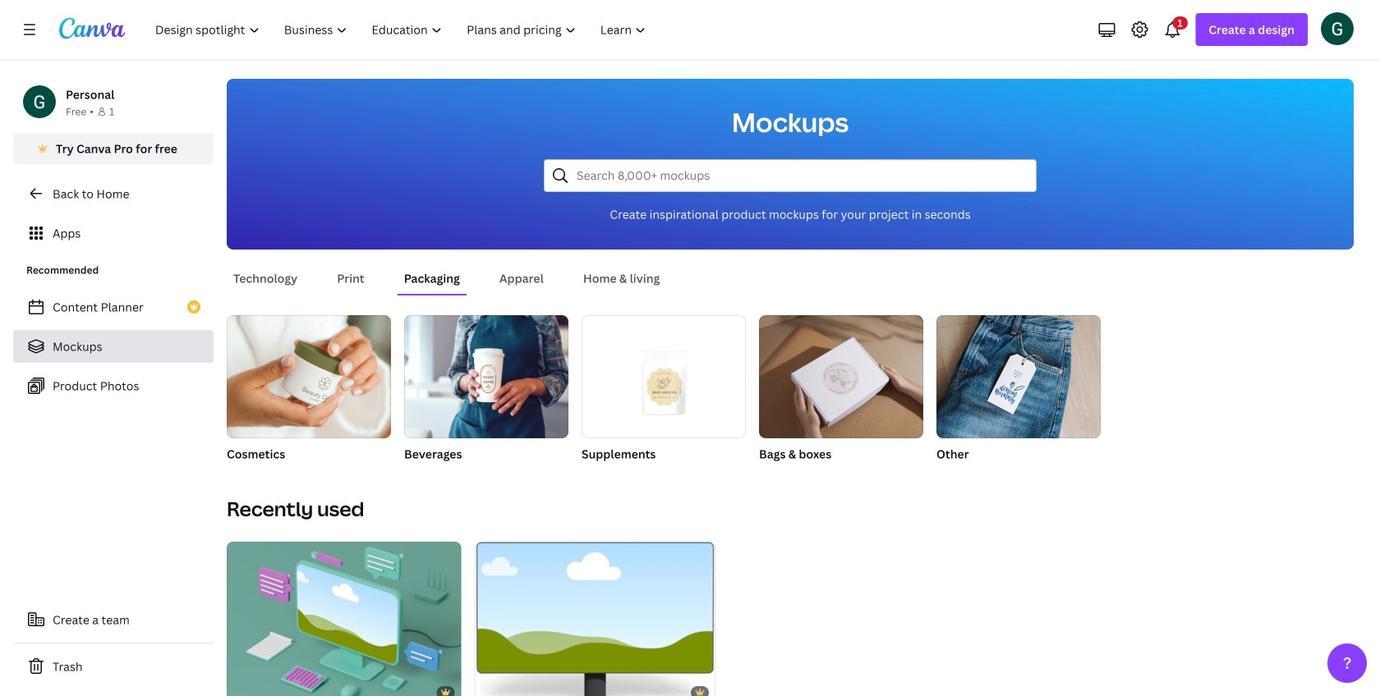 Task type: locate. For each thing, give the bounding box(es) containing it.
greg robinson image
[[1321, 12, 1354, 45]]

group
[[227, 316, 391, 463], [227, 316, 391, 439], [404, 316, 569, 463], [404, 316, 569, 439], [582, 316, 746, 463], [582, 316, 746, 439], [759, 316, 924, 463], [759, 316, 924, 439], [937, 316, 1101, 463], [227, 542, 462, 697], [475, 542, 716, 697]]

Label search field
[[577, 160, 1026, 191]]

list
[[13, 291, 214, 403]]

top level navigation element
[[145, 13, 660, 46]]



Task type: vqa. For each thing, say whether or not it's contained in the screenshot.
the Canva to the right
no



